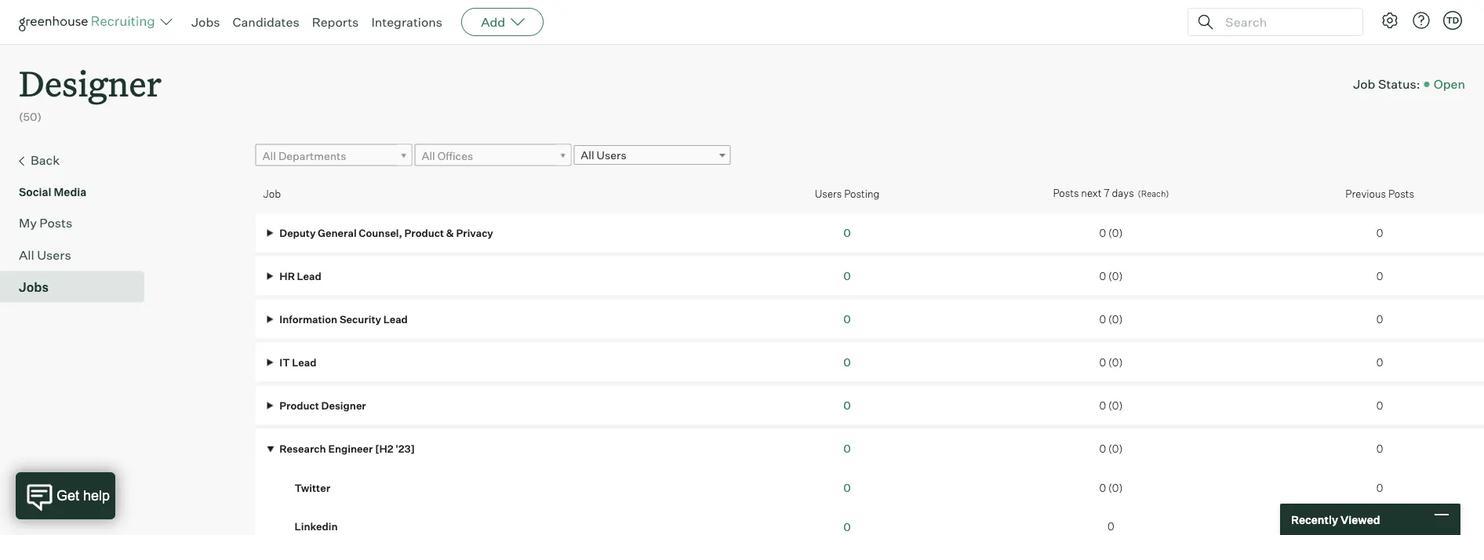 Task type: vqa. For each thing, say whether or not it's contained in the screenshot.
"Scorecards"
no



Task type: locate. For each thing, give the bounding box(es) containing it.
3 (0) from the top
[[1109, 313, 1123, 325]]

1 vertical spatial designer
[[321, 399, 366, 412]]

(0)
[[1109, 226, 1123, 239], [1109, 270, 1123, 282], [1109, 313, 1123, 325], [1109, 356, 1123, 368], [1109, 399, 1123, 412], [1109, 443, 1123, 455], [1109, 481, 1123, 494]]

1 horizontal spatial all users link
[[574, 145, 731, 165]]

2 (0) from the top
[[1109, 270, 1123, 282]]

2 0 (0) from the top
[[1100, 270, 1123, 282]]

0 horizontal spatial job
[[263, 187, 281, 200]]

job up deputy
[[263, 187, 281, 200]]

5 0 (0) from the top
[[1100, 399, 1123, 412]]

general
[[318, 226, 357, 239]]

add button
[[462, 8, 544, 36]]

1 vertical spatial users
[[815, 187, 842, 200]]

0
[[844, 226, 851, 240], [1100, 226, 1107, 239], [1377, 226, 1384, 239], [844, 269, 851, 283], [1100, 270, 1107, 282], [1377, 270, 1384, 282], [844, 312, 851, 326], [1100, 313, 1107, 325], [1377, 313, 1384, 325], [844, 355, 851, 369], [1100, 356, 1107, 368], [1377, 356, 1384, 368], [844, 398, 851, 412], [1100, 399, 1107, 412], [1377, 399, 1384, 412], [844, 442, 851, 455], [1100, 443, 1107, 455], [1377, 443, 1384, 455], [844, 481, 851, 495], [1100, 481, 1107, 494], [1377, 481, 1384, 494], [844, 520, 851, 534], [1108, 520, 1115, 533], [1377, 520, 1384, 533]]

product designer
[[277, 399, 366, 412]]

back link
[[19, 150, 138, 171]]

users for the bottom all users link
[[37, 247, 71, 263]]

0 vertical spatial all users
[[581, 148, 627, 162]]

all offices link
[[415, 144, 572, 167]]

designer
[[19, 60, 162, 106], [321, 399, 366, 412]]

users posting
[[815, 187, 880, 200]]

7 0 (0) from the top
[[1100, 481, 1123, 494]]

all users
[[581, 148, 627, 162], [19, 247, 71, 263]]

job status:
[[1354, 76, 1421, 92]]

recently
[[1292, 513, 1339, 526]]

lead right hr
[[297, 270, 322, 282]]

(0) for it lead
[[1109, 356, 1123, 368]]

6 0 (0) from the top
[[1100, 443, 1123, 455]]

0 vertical spatial jobs
[[191, 14, 220, 30]]

1 horizontal spatial job
[[1354, 76, 1376, 92]]

it lead
[[277, 356, 317, 368]]

hr lead
[[277, 270, 322, 282]]

0 horizontal spatial designer
[[19, 60, 162, 106]]

1 0 link from the top
[[844, 226, 851, 240]]

product down it lead
[[280, 399, 319, 412]]

4 (0) from the top
[[1109, 356, 1123, 368]]

add
[[481, 14, 506, 30]]

next
[[1082, 187, 1102, 199]]

offices
[[438, 149, 473, 163]]

4 0 (0) from the top
[[1100, 356, 1123, 368]]

users
[[597, 148, 627, 162], [815, 187, 842, 200], [37, 247, 71, 263]]

viewed
[[1341, 513, 1381, 526]]

0 vertical spatial jobs link
[[191, 14, 220, 30]]

job left status:
[[1354, 76, 1376, 92]]

designer down 'greenhouse recruiting' image
[[19, 60, 162, 106]]

1 horizontal spatial product
[[405, 226, 444, 239]]

1 horizontal spatial jobs link
[[191, 14, 220, 30]]

media
[[54, 185, 87, 199]]

research
[[280, 443, 326, 455]]

engineer
[[328, 443, 373, 455]]

2 vertical spatial users
[[37, 247, 71, 263]]

0 horizontal spatial product
[[280, 399, 319, 412]]

0 horizontal spatial users
[[37, 247, 71, 263]]

1 horizontal spatial users
[[597, 148, 627, 162]]

my
[[19, 215, 37, 230]]

0 vertical spatial lead
[[297, 270, 322, 282]]

0 horizontal spatial jobs
[[19, 279, 49, 295]]

lead right it
[[292, 356, 317, 368]]

1 0 (0) from the top
[[1100, 226, 1123, 239]]

jobs link
[[191, 14, 220, 30], [19, 278, 138, 296]]

0 horizontal spatial all users
[[19, 247, 71, 263]]

0 (0) for deputy general counsel, product & privacy
[[1100, 226, 1123, 239]]

0 (0)
[[1100, 226, 1123, 239], [1100, 270, 1123, 282], [1100, 313, 1123, 325], [1100, 356, 1123, 368], [1100, 399, 1123, 412], [1100, 443, 1123, 455], [1100, 481, 1123, 494]]

jobs link down my posts link
[[19, 278, 138, 296]]

2 horizontal spatial posts
[[1389, 187, 1415, 200]]

lead right security
[[384, 313, 408, 325]]

greenhouse recruiting image
[[19, 13, 160, 31]]

&
[[446, 226, 454, 239]]

jobs
[[191, 14, 220, 30], [19, 279, 49, 295]]

(50)
[[19, 110, 42, 124]]

all
[[581, 148, 595, 162], [263, 149, 276, 163], [422, 149, 435, 163], [19, 247, 34, 263]]

1 vertical spatial lead
[[384, 313, 408, 325]]

1 horizontal spatial designer
[[321, 399, 366, 412]]

all departments link
[[256, 144, 412, 167]]

job
[[1354, 76, 1376, 92], [263, 187, 281, 200]]

integrations link
[[371, 14, 443, 30]]

all for all departments link
[[263, 149, 276, 163]]

product left &
[[405, 226, 444, 239]]

previous posts
[[1346, 187, 1415, 200]]

posts right the previous
[[1389, 187, 1415, 200]]

designer up the research engineer [h2 '23] on the left
[[321, 399, 366, 412]]

0 vertical spatial product
[[405, 226, 444, 239]]

0 (0) for it lead
[[1100, 356, 1123, 368]]

security
[[340, 313, 381, 325]]

social media
[[19, 185, 87, 199]]

jobs link left candidates
[[191, 14, 220, 30]]

1 vertical spatial all users link
[[19, 245, 138, 264]]

0 0 0
[[844, 442, 851, 534], [1377, 443, 1384, 533]]

5 (0) from the top
[[1109, 399, 1123, 412]]

7
[[1104, 187, 1110, 199]]

1 (0) from the top
[[1109, 226, 1123, 239]]

'23]
[[396, 443, 415, 455]]

0 vertical spatial job
[[1354, 76, 1376, 92]]

3 0 (0) from the top
[[1100, 313, 1123, 325]]

1 horizontal spatial all users
[[581, 148, 627, 162]]

2 vertical spatial lead
[[292, 356, 317, 368]]

deputy general counsel, product & privacy
[[277, 226, 493, 239]]

1 vertical spatial job
[[263, 187, 281, 200]]

users for the topmost all users link
[[597, 148, 627, 162]]

1 horizontal spatial posts
[[1053, 187, 1079, 199]]

0 horizontal spatial all users link
[[19, 245, 138, 264]]

privacy
[[456, 226, 493, 239]]

Search text field
[[1222, 11, 1349, 33]]

deputy
[[280, 226, 316, 239]]

designer (50)
[[19, 60, 162, 124]]

(0) for information security lead
[[1109, 313, 1123, 325]]

all users link
[[574, 145, 731, 165], [19, 245, 138, 264]]

4 0 link from the top
[[844, 355, 851, 369]]

hr
[[280, 270, 295, 282]]

integrations
[[371, 14, 443, 30]]

product
[[405, 226, 444, 239], [280, 399, 319, 412]]

8 0 link from the top
[[844, 520, 851, 534]]

reports link
[[312, 14, 359, 30]]

all for the bottom all users link
[[19, 247, 34, 263]]

lead
[[297, 270, 322, 282], [384, 313, 408, 325], [292, 356, 317, 368]]

job for job status:
[[1354, 76, 1376, 92]]

jobs left candidates
[[191, 14, 220, 30]]

1 vertical spatial jobs link
[[19, 278, 138, 296]]

jobs down the my on the top of the page
[[19, 279, 49, 295]]

posts right the my on the top of the page
[[40, 215, 72, 230]]

2 horizontal spatial users
[[815, 187, 842, 200]]

0 (0) for product designer
[[1100, 399, 1123, 412]]

0 link
[[844, 226, 851, 240], [844, 269, 851, 283], [844, 312, 851, 326], [844, 355, 851, 369], [844, 398, 851, 412], [844, 442, 851, 455], [844, 481, 851, 495], [844, 520, 851, 534]]

0 horizontal spatial jobs link
[[19, 278, 138, 296]]

posts next 7 days (reach)
[[1053, 187, 1170, 199]]

0 horizontal spatial posts
[[40, 215, 72, 230]]

all for all offices link
[[422, 149, 435, 163]]

td button
[[1444, 11, 1463, 30]]

all departments
[[263, 149, 346, 163]]

1 horizontal spatial 0 0 0
[[1377, 443, 1384, 533]]

posts
[[1053, 187, 1079, 199], [1389, 187, 1415, 200], [40, 215, 72, 230]]

posts left next
[[1053, 187, 1079, 199]]

posting
[[845, 187, 880, 200]]

0 vertical spatial users
[[597, 148, 627, 162]]



Task type: describe. For each thing, give the bounding box(es) containing it.
3 0 link from the top
[[844, 312, 851, 326]]

candidates
[[233, 14, 299, 30]]

departments
[[278, 149, 346, 163]]

it
[[280, 356, 290, 368]]

configure image
[[1381, 11, 1400, 30]]

status:
[[1379, 76, 1421, 92]]

social
[[19, 185, 51, 199]]

lead for hr lead
[[297, 270, 322, 282]]

0 horizontal spatial 0 0 0
[[844, 442, 851, 534]]

6 (0) from the top
[[1109, 443, 1123, 455]]

6 0 link from the top
[[844, 442, 851, 455]]

job for job
[[263, 187, 281, 200]]

counsel,
[[359, 226, 402, 239]]

designer link
[[19, 44, 162, 109]]

lead for it lead
[[292, 356, 317, 368]]

previous
[[1346, 187, 1387, 200]]

recently viewed
[[1292, 513, 1381, 526]]

all for the topmost all users link
[[581, 148, 595, 162]]

(0) for product designer
[[1109, 399, 1123, 412]]

my posts
[[19, 215, 72, 230]]

linkedin
[[295, 520, 338, 533]]

posts for my posts
[[40, 215, 72, 230]]

days
[[1112, 187, 1135, 199]]

0 vertical spatial all users link
[[574, 145, 731, 165]]

2 0 link from the top
[[844, 269, 851, 283]]

0 vertical spatial designer
[[19, 60, 162, 106]]

(0) for deputy general counsel, product & privacy
[[1109, 226, 1123, 239]]

open
[[1434, 76, 1466, 92]]

information
[[280, 313, 338, 325]]

information security lead
[[277, 313, 408, 325]]

(reach)
[[1138, 188, 1170, 199]]

reports
[[312, 14, 359, 30]]

posts for previous posts
[[1389, 187, 1415, 200]]

td
[[1447, 15, 1460, 26]]

research engineer [h2 '23]
[[277, 443, 415, 455]]

my posts link
[[19, 213, 138, 232]]

7 0 link from the top
[[844, 481, 851, 495]]

5 0 link from the top
[[844, 398, 851, 412]]

twitter
[[295, 481, 330, 494]]

0 (0) for information security lead
[[1100, 313, 1123, 325]]

(0) for hr lead
[[1109, 270, 1123, 282]]

td button
[[1441, 8, 1466, 33]]

1 vertical spatial all users
[[19, 247, 71, 263]]

1 vertical spatial product
[[280, 399, 319, 412]]

1 vertical spatial jobs
[[19, 279, 49, 295]]

all offices
[[422, 149, 473, 163]]

7 (0) from the top
[[1109, 481, 1123, 494]]

back
[[31, 152, 60, 168]]

[h2
[[375, 443, 394, 455]]

0 (0) for hr lead
[[1100, 270, 1123, 282]]

candidates link
[[233, 14, 299, 30]]

1 horizontal spatial jobs
[[191, 14, 220, 30]]



